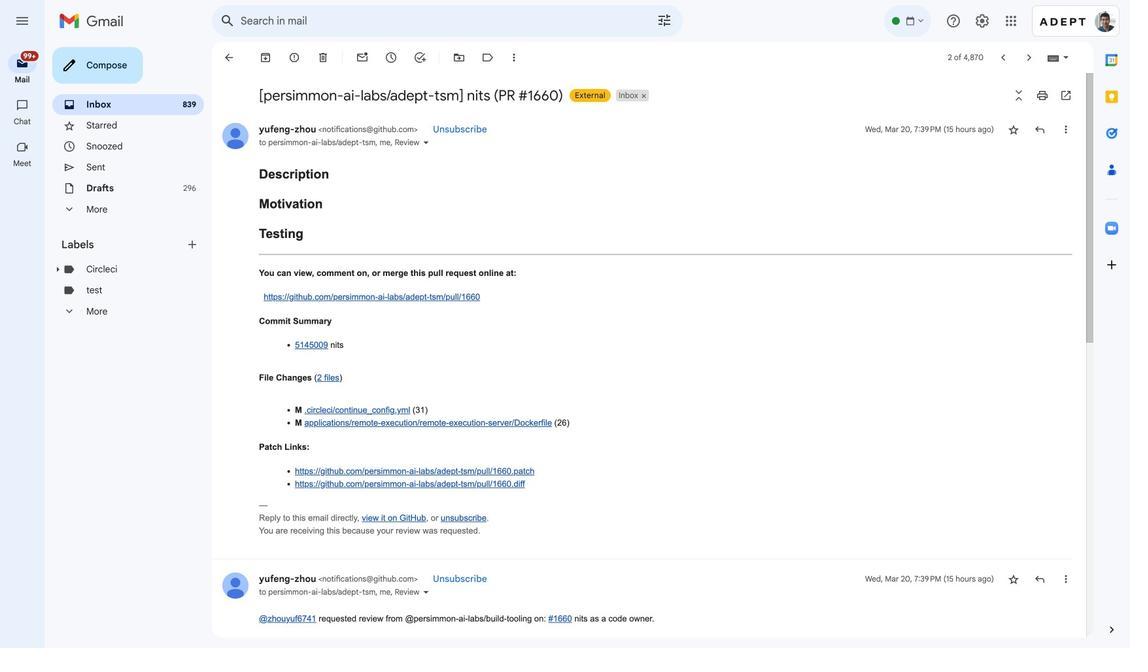 Task type: describe. For each thing, give the bounding box(es) containing it.
not starred checkbox for show details icon
[[1008, 573, 1021, 586]]

not starred image
[[1008, 123, 1021, 136]]

show details image
[[422, 588, 430, 596]]

Search in mail text field
[[241, 14, 620, 27]]

move to image
[[453, 51, 466, 64]]

advanced search options image
[[652, 7, 678, 33]]

not starred checkbox for show details image
[[1008, 123, 1021, 136]]

report spam image
[[288, 51, 301, 64]]

select input tool image
[[1063, 52, 1070, 62]]

main menu image
[[14, 13, 30, 29]]

support image
[[946, 13, 962, 29]]

show details image
[[422, 139, 430, 147]]

delete image
[[317, 51, 330, 64]]



Task type: vqa. For each thing, say whether or not it's contained in the screenshot.
heading
yes



Task type: locate. For each thing, give the bounding box(es) containing it.
gmail image
[[59, 8, 130, 34]]

back to inbox image
[[222, 51, 236, 64]]

heading
[[0, 75, 44, 85], [0, 116, 44, 127], [0, 158, 44, 169], [62, 238, 186, 251]]

2 not starred checkbox from the top
[[1008, 573, 1021, 586]]

0 vertical spatial not starred checkbox
[[1008, 123, 1021, 136]]

1 vertical spatial not starred checkbox
[[1008, 573, 1021, 586]]

newer image
[[997, 51, 1010, 64]]

older image
[[1023, 51, 1036, 64]]

add to tasks image
[[414, 51, 427, 64]]

Search in mail search field
[[212, 5, 683, 37]]

settings image
[[975, 13, 991, 29]]

archive image
[[259, 51, 272, 64]]

snooze image
[[385, 51, 398, 64]]

labels image
[[482, 51, 495, 64]]

more email options image
[[508, 51, 521, 64]]

list
[[212, 110, 1073, 648]]

search in mail image
[[216, 9, 239, 33]]

cell
[[866, 123, 995, 136], [259, 124, 420, 135], [866, 573, 995, 586], [259, 573, 420, 585]]

1 not starred checkbox from the top
[[1008, 123, 1021, 136]]

Not starred checkbox
[[1008, 123, 1021, 136], [1008, 573, 1021, 586]]

navigation
[[0, 42, 46, 648]]

tab list
[[1094, 42, 1131, 601]]



